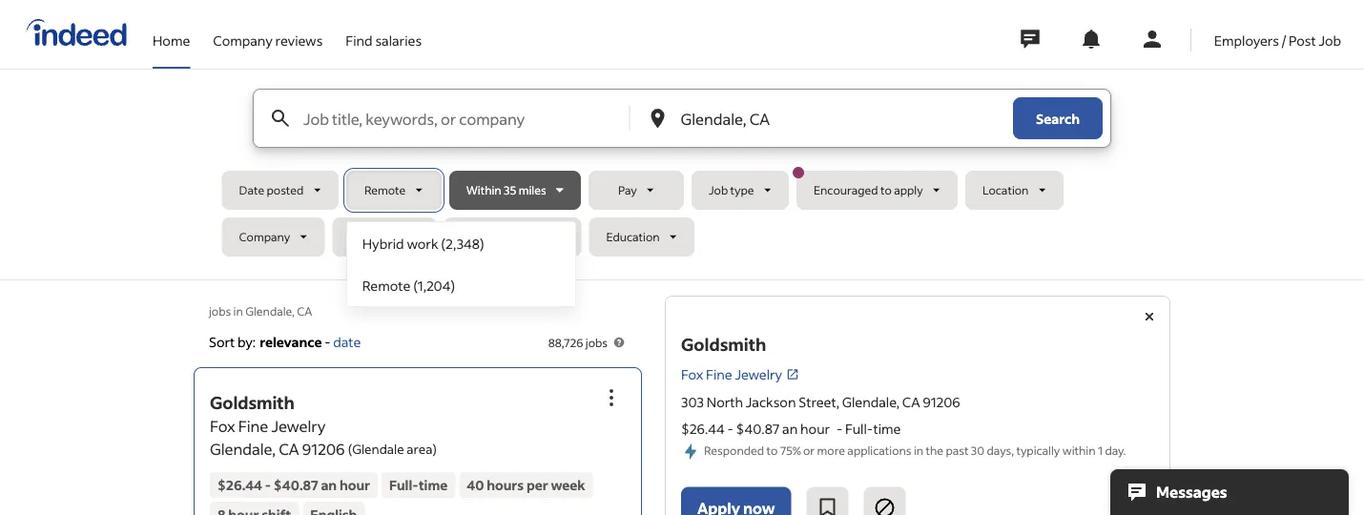 Task type: describe. For each thing, give the bounding box(es) containing it.
an for $26.44 - $40.87 an hour - full-time
[[783, 420, 798, 438]]

search button
[[1014, 97, 1103, 139]]

1 horizontal spatial jobs
[[586, 335, 608, 350]]

0 vertical spatial in
[[233, 304, 243, 318]]

job type
[[709, 183, 755, 198]]

pay
[[618, 183, 637, 198]]

30
[[972, 443, 985, 458]]

salaries
[[375, 31, 422, 49]]

glendale, for 303
[[843, 394, 900, 411]]

posted
[[267, 183, 304, 198]]

reviews
[[275, 31, 323, 49]]

303
[[681, 394, 704, 411]]

1
[[1099, 443, 1103, 458]]

search
[[1037, 110, 1080, 127]]

303 north jackson street, glendale, ca 91206
[[681, 394, 961, 411]]

$26.44 - $40.87 an hour
[[218, 477, 370, 494]]

days,
[[987, 443, 1015, 458]]

applications
[[848, 443, 912, 458]]

0 vertical spatial full-
[[846, 420, 874, 438]]

home link
[[153, 0, 190, 65]]

40 hours per week
[[467, 477, 586, 494]]

employers
[[1215, 31, 1280, 49]]

none search field containing search
[[222, 89, 1143, 307]]

remote (1,204)
[[362, 277, 455, 294]]

per
[[527, 477, 549, 494]]

goldsmith button
[[210, 392, 295, 414]]

40
[[467, 477, 484, 494]]

find salaries
[[346, 31, 422, 49]]

75%
[[780, 443, 801, 458]]

remote for remote (1,204)
[[362, 277, 411, 294]]

hybrid
[[362, 235, 404, 252]]

type
[[731, 183, 755, 198]]

91206 for goldsmith
[[302, 439, 345, 459]]

pay button
[[589, 171, 684, 210]]

search: Job title, keywords, or company text field
[[300, 90, 629, 147]]

sort by: relevance - date
[[209, 333, 361, 350]]

responded to 75% or more applications in the past 30 days, typically within 1 day.
[[704, 443, 1127, 458]]

north
[[707, 394, 744, 411]]

date posted
[[239, 183, 304, 198]]

area
[[407, 441, 433, 458]]

(2,348)
[[441, 235, 484, 252]]

encouraged to apply button
[[793, 167, 958, 210]]

sort
[[209, 333, 235, 350]]

week
[[551, 477, 586, 494]]

post
[[1290, 31, 1317, 49]]

encouraged
[[814, 183, 879, 198]]

- down goldsmith fox fine jewelry glendale, ca 91206 ( glendale area )
[[265, 477, 271, 494]]

education button
[[589, 218, 695, 257]]

to for 75%
[[767, 443, 778, 458]]

within
[[467, 183, 502, 198]]

job type button
[[692, 171, 789, 210]]

company reviews link
[[213, 0, 323, 65]]

date posted button
[[222, 171, 339, 210]]

(1,204)
[[413, 277, 455, 294]]

the
[[926, 443, 944, 458]]

$26.44 for $26.44 - $40.87 an hour
[[218, 477, 262, 494]]

1 horizontal spatial job
[[1320, 31, 1342, 49]]

0 vertical spatial jobs
[[209, 304, 231, 318]]

responded
[[704, 443, 765, 458]]

88,726
[[549, 335, 584, 350]]

jobs in glendale, ca
[[209, 304, 312, 318]]

not interested image
[[874, 497, 897, 515]]

to for apply
[[881, 183, 892, 198]]

hours
[[487, 477, 524, 494]]

0 horizontal spatial full-
[[390, 477, 419, 494]]

location
[[983, 183, 1029, 198]]

88,726 jobs
[[549, 335, 608, 350]]

find salaries link
[[346, 0, 422, 65]]

hour for $26.44 - $40.87 an hour
[[340, 477, 370, 494]]

jewelry inside goldsmith fox fine jewelry glendale, ca 91206 ( glendale area )
[[272, 416, 326, 436]]

company button
[[222, 218, 325, 257]]

home
[[153, 31, 190, 49]]

messages button
[[1111, 470, 1350, 515]]

company for company
[[239, 230, 290, 244]]



Task type: vqa. For each thing, say whether or not it's contained in the screenshot.
$43,253
no



Task type: locate. For each thing, give the bounding box(es) containing it.
0 vertical spatial job
[[1320, 31, 1342, 49]]

0 horizontal spatial job
[[709, 183, 728, 198]]

glendale,
[[245, 304, 295, 318], [843, 394, 900, 411], [210, 439, 276, 459]]

)
[[433, 441, 437, 458]]

full- down 'area'
[[390, 477, 419, 494]]

job left type
[[709, 183, 728, 198]]

91206 for 303
[[923, 394, 961, 411]]

within
[[1063, 443, 1096, 458]]

0 horizontal spatial hour
[[340, 477, 370, 494]]

an up 75%
[[783, 420, 798, 438]]

help icon image
[[612, 335, 627, 350]]

1 vertical spatial full-
[[390, 477, 419, 494]]

messages unread count 0 image
[[1018, 20, 1043, 58]]

1 vertical spatial jewelry
[[272, 416, 326, 436]]

0 horizontal spatial goldsmith
[[210, 392, 295, 414]]

0 horizontal spatial fine
[[238, 416, 268, 436]]

to inside popup button
[[881, 183, 892, 198]]

1 vertical spatial jobs
[[586, 335, 608, 350]]

within 35 miles
[[467, 183, 547, 198]]

company reviews
[[213, 31, 323, 49]]

company for company reviews
[[213, 31, 273, 49]]

encouraged to apply
[[814, 183, 924, 198]]

1 vertical spatial fine
[[238, 416, 268, 436]]

1 horizontal spatial to
[[881, 183, 892, 198]]

0 horizontal spatial $26.44
[[218, 477, 262, 494]]

0 horizontal spatial jobs
[[209, 304, 231, 318]]

- up more
[[837, 420, 843, 438]]

more
[[818, 443, 846, 458]]

(
[[348, 441, 352, 458]]

$26.44 - $40.87 an hour - full-time
[[681, 420, 901, 438]]

menu inside search field
[[346, 221, 576, 307]]

0 horizontal spatial $40.87
[[274, 477, 318, 494]]

day.
[[1106, 443, 1127, 458]]

fine down goldsmith button
[[238, 416, 268, 436]]

remote inside menu
[[362, 277, 411, 294]]

1 vertical spatial in
[[914, 443, 924, 458]]

fox down goldsmith button
[[210, 416, 235, 436]]

1 vertical spatial to
[[767, 443, 778, 458]]

$26.44 down 303
[[681, 420, 725, 438]]

0 vertical spatial ca
[[297, 304, 312, 318]]

goldsmith fox fine jewelry glendale, ca 91206 ( glendale area )
[[210, 392, 437, 459]]

date
[[239, 183, 265, 198]]

jewelry up jackson
[[735, 366, 783, 383]]

remote (1,204) link
[[347, 264, 575, 306]]

remote down hybrid
[[362, 277, 411, 294]]

messages
[[1157, 482, 1228, 502]]

$40.87 for $26.44 - $40.87 an hour - full-time
[[736, 420, 780, 438]]

an for $26.44 - $40.87 an hour
[[321, 477, 337, 494]]

$26.44
[[681, 420, 725, 438], [218, 477, 262, 494]]

miles
[[519, 183, 547, 198]]

1 horizontal spatial $40.87
[[736, 420, 780, 438]]

1 vertical spatial glendale,
[[843, 394, 900, 411]]

$26.44 down goldsmith button
[[218, 477, 262, 494]]

glendale, up "applications"
[[843, 394, 900, 411]]

91206 left (
[[302, 439, 345, 459]]

goldsmith down by:
[[210, 392, 295, 414]]

0 horizontal spatial an
[[321, 477, 337, 494]]

0 vertical spatial to
[[881, 183, 892, 198]]

0 horizontal spatial jewelry
[[272, 416, 326, 436]]

jobs left 'help icon'
[[586, 335, 608, 350]]

company left reviews
[[213, 31, 273, 49]]

fine
[[706, 366, 733, 383], [238, 416, 268, 436]]

goldsmith inside goldsmith fox fine jewelry glendale, ca 91206 ( glendale area )
[[210, 392, 295, 414]]

$40.87 down jackson
[[736, 420, 780, 438]]

$26.44 for $26.44 - $40.87 an hour - full-time
[[681, 420, 725, 438]]

hour
[[801, 420, 831, 438], [340, 477, 370, 494]]

fox up 303
[[681, 366, 704, 383]]

job right post at the top right
[[1320, 31, 1342, 49]]

2 vertical spatial ca
[[279, 439, 299, 459]]

time down the )
[[419, 477, 448, 494]]

full-
[[846, 420, 874, 438], [390, 477, 419, 494]]

0 vertical spatial an
[[783, 420, 798, 438]]

goldsmith for goldsmith fox fine jewelry glendale, ca 91206 ( glendale area )
[[210, 392, 295, 414]]

jobs up sort at the bottom left of the page
[[209, 304, 231, 318]]

date
[[333, 333, 361, 350]]

ca up responded to 75% or more applications in the past 30 days, typically within 1 day.
[[903, 394, 921, 411]]

glendale, for goldsmith
[[210, 439, 276, 459]]

-
[[325, 333, 331, 350], [728, 420, 734, 438], [837, 420, 843, 438], [265, 477, 271, 494]]

1 horizontal spatial full-
[[846, 420, 874, 438]]

work
[[407, 235, 439, 252]]

ca up $26.44 - $40.87 an hour
[[279, 439, 299, 459]]

1 horizontal spatial hour
[[801, 420, 831, 438]]

menu containing hybrid work (2,348)
[[346, 221, 576, 307]]

find
[[346, 31, 373, 49]]

job actions menu is collapsed image
[[600, 386, 623, 409]]

close job details image
[[1139, 305, 1162, 328]]

0 vertical spatial fox
[[681, 366, 704, 383]]

35
[[504, 183, 517, 198]]

1 vertical spatial job
[[709, 183, 728, 198]]

glendale
[[352, 441, 404, 458]]

$40.87 down goldsmith fox fine jewelry glendale, ca 91206 ( glendale area )
[[274, 477, 318, 494]]

street,
[[799, 394, 840, 411]]

2 vertical spatial glendale,
[[210, 439, 276, 459]]

an down goldsmith fox fine jewelry glendale, ca 91206 ( glendale area )
[[321, 477, 337, 494]]

0 horizontal spatial to
[[767, 443, 778, 458]]

1 horizontal spatial fine
[[706, 366, 733, 383]]

ca inside goldsmith fox fine jewelry glendale, ca 91206 ( glendale area )
[[279, 439, 299, 459]]

hybrid work (2,348)
[[362, 235, 484, 252]]

hybrid work (2,348) link
[[347, 222, 575, 264]]

remote inside dropdown button
[[364, 183, 406, 198]]

remote
[[364, 183, 406, 198], [362, 277, 411, 294]]

fox fine jewelry
[[681, 366, 783, 383]]

1 vertical spatial fox
[[210, 416, 235, 436]]

/
[[1283, 31, 1287, 49]]

goldsmith for goldsmith
[[681, 334, 767, 356]]

apply
[[895, 183, 924, 198]]

education
[[607, 230, 660, 244]]

0 vertical spatial goldsmith
[[681, 334, 767, 356]]

- up responded
[[728, 420, 734, 438]]

ca for goldsmith
[[279, 439, 299, 459]]

jobs
[[209, 304, 231, 318], [586, 335, 608, 350]]

1 horizontal spatial goldsmith
[[681, 334, 767, 356]]

1 vertical spatial ca
[[903, 394, 921, 411]]

1 vertical spatial $26.44
[[218, 477, 262, 494]]

1 vertical spatial hour
[[340, 477, 370, 494]]

jackson
[[746, 394, 796, 411]]

fine inside goldsmith fox fine jewelry glendale, ca 91206 ( glendale area )
[[238, 416, 268, 436]]

ca up relevance
[[297, 304, 312, 318]]

1 vertical spatial 91206
[[302, 439, 345, 459]]

hour for $26.44 - $40.87 an hour - full-time
[[801, 420, 831, 438]]

menu
[[346, 221, 576, 307]]

fox fine jewelry link
[[681, 365, 800, 385]]

glendale, up sort by: relevance - date
[[245, 304, 295, 318]]

full- up "applications"
[[846, 420, 874, 438]]

0 vertical spatial $40.87
[[736, 420, 780, 438]]

to
[[881, 183, 892, 198], [767, 443, 778, 458]]

1 horizontal spatial 91206
[[923, 394, 961, 411]]

time up "applications"
[[874, 420, 901, 438]]

hour up 'or'
[[801, 420, 831, 438]]

1 horizontal spatial in
[[914, 443, 924, 458]]

1 vertical spatial remote
[[362, 277, 411, 294]]

company
[[213, 31, 273, 49], [239, 230, 290, 244]]

job inside dropdown button
[[709, 183, 728, 198]]

0 vertical spatial company
[[213, 31, 273, 49]]

1 vertical spatial an
[[321, 477, 337, 494]]

company down date posted
[[239, 230, 290, 244]]

glendale, inside goldsmith fox fine jewelry glendale, ca 91206 ( glendale area )
[[210, 439, 276, 459]]

fine up "north"
[[706, 366, 733, 383]]

91206 inside goldsmith fox fine jewelry glendale, ca 91206 ( glendale area )
[[302, 439, 345, 459]]

account image
[[1141, 28, 1164, 51]]

0 vertical spatial hour
[[801, 420, 831, 438]]

91206
[[923, 394, 961, 411], [302, 439, 345, 459]]

0 vertical spatial remote
[[364, 183, 406, 198]]

1 horizontal spatial fox
[[681, 366, 704, 383]]

1 horizontal spatial an
[[783, 420, 798, 438]]

0 vertical spatial $26.44
[[681, 420, 725, 438]]

in left the
[[914, 443, 924, 458]]

jewelry inside fox fine jewelry link
[[735, 366, 783, 383]]

ca
[[297, 304, 312, 318], [903, 394, 921, 411], [279, 439, 299, 459]]

None search field
[[222, 89, 1143, 307]]

jewelry down goldsmith button
[[272, 416, 326, 436]]

employers / post job
[[1215, 31, 1342, 49]]

company inside popup button
[[239, 230, 290, 244]]

location button
[[966, 171, 1064, 210]]

0 horizontal spatial 91206
[[302, 439, 345, 459]]

1 horizontal spatial time
[[874, 420, 901, 438]]

$40.87 for $26.44 - $40.87 an hour
[[274, 477, 318, 494]]

jewelry
[[735, 366, 783, 383], [272, 416, 326, 436]]

within 35 miles button
[[449, 171, 581, 210]]

ca for 303
[[903, 394, 921, 411]]

0 vertical spatial glendale,
[[245, 304, 295, 318]]

to left 75%
[[767, 443, 778, 458]]

91206 up the
[[923, 394, 961, 411]]

in
[[233, 304, 243, 318], [914, 443, 924, 458]]

remote for remote
[[364, 183, 406, 198]]

typically
[[1017, 443, 1061, 458]]

employers / post job link
[[1215, 0, 1342, 65]]

1 vertical spatial $40.87
[[274, 477, 318, 494]]

0 vertical spatial jewelry
[[735, 366, 783, 383]]

1 horizontal spatial jewelry
[[735, 366, 783, 383]]

0 vertical spatial fine
[[706, 366, 733, 383]]

fox
[[681, 366, 704, 383], [210, 416, 235, 436]]

past
[[946, 443, 969, 458]]

- left date
[[325, 333, 331, 350]]

save this job image
[[816, 497, 839, 515]]

relevance
[[260, 333, 322, 350]]

0 horizontal spatial fox
[[210, 416, 235, 436]]

glendale, down goldsmith button
[[210, 439, 276, 459]]

0 horizontal spatial time
[[419, 477, 448, 494]]

1 vertical spatial time
[[419, 477, 448, 494]]

goldsmith
[[681, 334, 767, 356], [210, 392, 295, 414]]

notifications unread count 0 image
[[1080, 28, 1103, 51]]

to left apply on the right top
[[881, 183, 892, 198]]

fox inside goldsmith fox fine jewelry glendale, ca 91206 ( glendale area )
[[210, 416, 235, 436]]

1 vertical spatial company
[[239, 230, 290, 244]]

remote button
[[346, 171, 442, 210]]

0 horizontal spatial in
[[233, 304, 243, 318]]

1 horizontal spatial $26.44
[[681, 420, 725, 438]]

0 vertical spatial time
[[874, 420, 901, 438]]

0 vertical spatial 91206
[[923, 394, 961, 411]]

full-time
[[390, 477, 448, 494]]

in up by:
[[233, 304, 243, 318]]

or
[[804, 443, 815, 458]]

$40.87
[[736, 420, 780, 438], [274, 477, 318, 494]]

hour down (
[[340, 477, 370, 494]]

by:
[[238, 333, 256, 350]]

Edit location text field
[[677, 90, 975, 147]]

date link
[[333, 333, 361, 350]]

remote up hybrid
[[364, 183, 406, 198]]

1 vertical spatial goldsmith
[[210, 392, 295, 414]]

goldsmith up fox fine jewelry
[[681, 334, 767, 356]]



